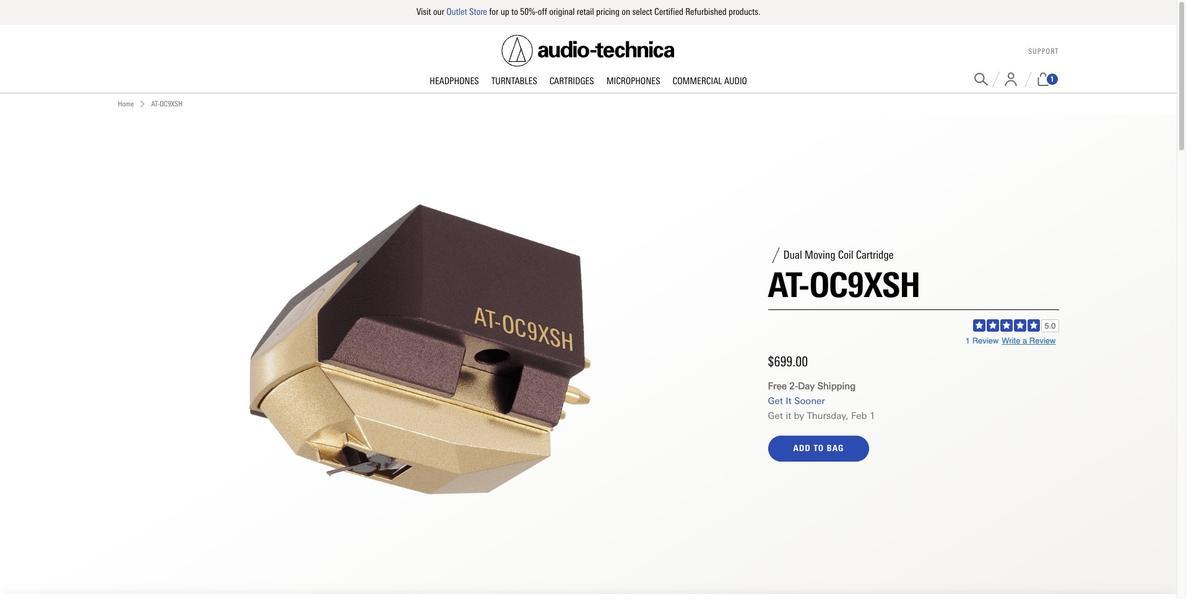 Task type: describe. For each thing, give the bounding box(es) containing it.
visit
[[417, 6, 431, 17]]

basket image
[[1037, 72, 1051, 86]]

1 review link
[[966, 336, 999, 345]]

thursday,
[[807, 410, 849, 421]]

it
[[786, 410, 792, 421]]

pricing
[[597, 6, 620, 17]]

microphones link
[[601, 75, 667, 88]]

day
[[798, 381, 815, 391]]

retail
[[577, 6, 594, 17]]

0 vertical spatial at-
[[151, 99, 160, 108]]

$699.00
[[768, 353, 808, 370]]

on
[[622, 6, 631, 17]]

1 horizontal spatial divider line image
[[993, 72, 1000, 87]]

write
[[1002, 336, 1021, 345]]

2
[[790, 381, 795, 391]]

support
[[1029, 47, 1060, 56]]

outlet store link
[[447, 6, 487, 17]]

visit our outlet store for up to 50%-off original retail pricing on select certified refurbished products.
[[417, 6, 761, 17]]

5.0
[[1045, 321, 1056, 331]]

1 vertical spatial at-oc9xsh
[[768, 264, 921, 306]]

feb
[[852, 410, 868, 421]]

breadcrumbs image
[[139, 100, 146, 108]]

up
[[501, 6, 510, 17]]

headphones link
[[424, 75, 485, 88]]

1 link
[[1037, 72, 1060, 86]]

cartridges link
[[544, 75, 601, 88]]

free
[[768, 381, 787, 391]]

support link
[[1029, 47, 1060, 56]]

write a review link
[[1002, 336, 1056, 345]]

outlet
[[447, 6, 467, 17]]

-
[[795, 381, 798, 391]]

50%-
[[521, 6, 538, 17]]

original
[[550, 6, 575, 17]]

commercial audio
[[673, 75, 748, 86]]

cartridges
[[550, 75, 594, 86]]

turntables
[[492, 75, 538, 86]]

to
[[512, 6, 518, 17]]

store
[[470, 6, 487, 17]]



Task type: locate. For each thing, give the bounding box(es) containing it.
shipping
[[818, 381, 856, 391]]

coil
[[839, 248, 854, 262]]

1 for 1
[[1051, 75, 1055, 84]]

1 review write a review
[[966, 336, 1056, 345]]

1
[[1051, 75, 1055, 84], [966, 336, 971, 345], [870, 410, 876, 421]]

1 inside 1 link
[[1051, 75, 1055, 84]]

0 horizontal spatial at-oc9xsh
[[151, 99, 183, 108]]

2 horizontal spatial 1
[[1051, 75, 1055, 84]]

rated 5.0 out of 5 stars image
[[974, 319, 1060, 332]]

review down 5.0
[[1030, 336, 1056, 345]]

1 down 'support'
[[1051, 75, 1055, 84]]

at-oc9xsh right breadcrumbs icon
[[151, 99, 183, 108]]

0 vertical spatial oc9xsh
[[160, 99, 183, 108]]

sooner
[[795, 396, 826, 406]]

1 right feb
[[870, 410, 876, 421]]

headphones
[[430, 75, 479, 86]]

1 horizontal spatial review
[[1030, 336, 1056, 345]]

microphones
[[607, 75, 661, 86]]

0 horizontal spatial oc9xsh
[[160, 99, 183, 108]]

1 vertical spatial oc9xsh
[[810, 264, 921, 306]]

refurbished
[[686, 6, 727, 17]]

it
[[786, 396, 792, 406]]

oc9xsh
[[160, 99, 183, 108], [810, 264, 921, 306]]

get
[[768, 396, 784, 406], [768, 410, 784, 421]]

get it sooner link
[[768, 396, 826, 406]]

commercial audio link
[[667, 75, 754, 88]]

audio
[[725, 75, 748, 86]]

at-
[[151, 99, 160, 108], [768, 264, 810, 306]]

select
[[633, 6, 653, 17]]

divider line image right magnifying glass icon at the right of page
[[993, 72, 1000, 87]]

1 horizontal spatial at-
[[768, 264, 810, 306]]

review
[[973, 336, 999, 345], [1030, 336, 1056, 345]]

magnifying glass image
[[975, 72, 988, 86]]

0 horizontal spatial divider line image
[[768, 248, 784, 263]]

dual
[[784, 248, 803, 262]]

at- right breadcrumbs icon
[[151, 99, 160, 108]]

turntables link
[[485, 75, 544, 88]]

divider line image left moving
[[768, 248, 784, 263]]

oc9xsh right breadcrumbs icon
[[160, 99, 183, 108]]

at-oc9xsh down coil
[[768, 264, 921, 306]]

oc9xsh down cartridge
[[810, 264, 921, 306]]

off
[[538, 6, 547, 17]]

our
[[433, 6, 445, 17]]

1 horizontal spatial oc9xsh
[[810, 264, 921, 306]]

2 review from the left
[[1030, 336, 1056, 345]]

0 vertical spatial get
[[768, 396, 784, 406]]

1 vertical spatial at-
[[768, 264, 810, 306]]

1 horizontal spatial 1
[[966, 336, 971, 345]]

for
[[490, 6, 499, 17]]

divider line image
[[993, 72, 1000, 87], [1025, 72, 1032, 87], [768, 248, 784, 263]]

0 vertical spatial at-oc9xsh
[[151, 99, 183, 108]]

divider line image left basket icon in the top of the page
[[1025, 72, 1032, 87]]

1 horizontal spatial at-oc9xsh
[[768, 264, 921, 306]]

review left the write
[[973, 336, 999, 345]]

None submit
[[768, 436, 870, 462]]

2 vertical spatial 1
[[870, 410, 876, 421]]

store logo image
[[502, 35, 676, 67]]

commercial
[[673, 75, 723, 86]]

home link
[[118, 98, 134, 110]]

1 review from the left
[[973, 336, 999, 345]]

1 get from the top
[[768, 396, 784, 406]]

1 left the write
[[966, 336, 971, 345]]

2 get from the top
[[768, 410, 784, 421]]

by
[[794, 410, 805, 421]]

dual moving coil cartridge
[[784, 248, 894, 262]]

1 for 1 review write a review
[[966, 336, 971, 345]]

0 vertical spatial 1
[[1051, 75, 1055, 84]]

a
[[1023, 336, 1028, 345]]

at-oc9xsh
[[151, 99, 183, 108], [768, 264, 921, 306]]

0 horizontal spatial 1
[[870, 410, 876, 421]]

free 2 -day shipping get it sooner get it by thursday, feb 1
[[768, 381, 876, 421]]

certified
[[655, 6, 684, 17]]

0 horizontal spatial review
[[973, 336, 999, 345]]

home
[[118, 99, 134, 108]]

2 horizontal spatial divider line image
[[1025, 72, 1032, 87]]

1 vertical spatial 1
[[966, 336, 971, 345]]

at oc9xsh image
[[179, 115, 658, 595]]

moving
[[805, 248, 836, 262]]

0 horizontal spatial at-
[[151, 99, 160, 108]]

1 vertical spatial get
[[768, 410, 784, 421]]

cartridge
[[857, 248, 894, 262]]

products.
[[729, 6, 761, 17]]

1 inside free 2 -day shipping get it sooner get it by thursday, feb 1
[[870, 410, 876, 421]]

at- down 'dual'
[[768, 264, 810, 306]]



Task type: vqa. For each thing, say whether or not it's contained in the screenshot.
products.
yes



